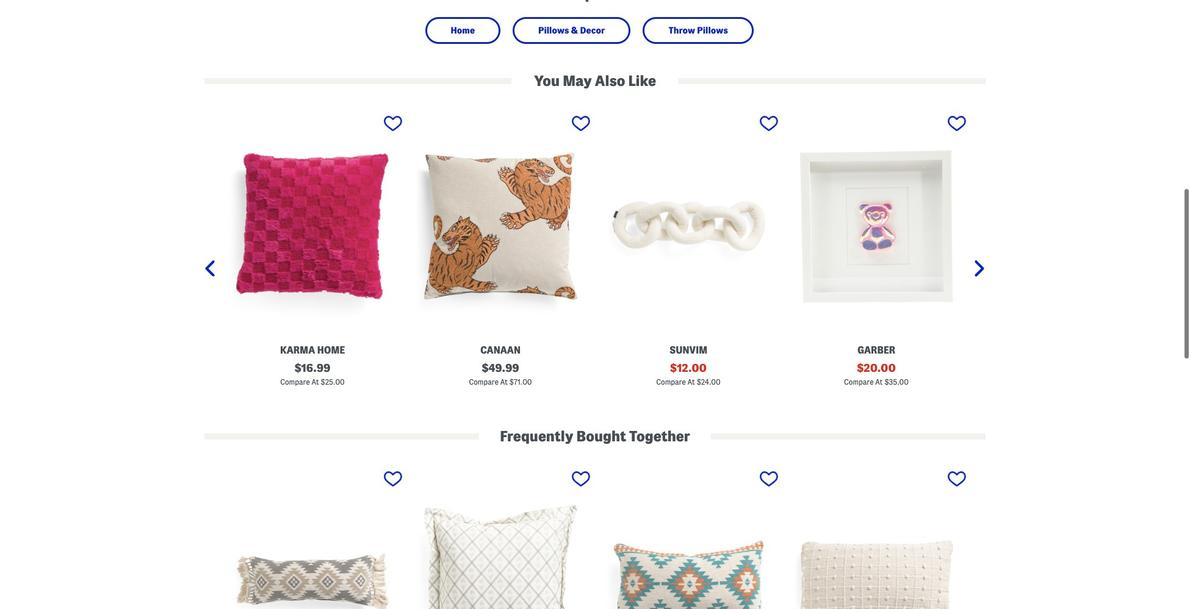 Task type: describe. For each thing, give the bounding box(es) containing it.
71.00
[[514, 379, 532, 387]]

&
[[571, 26, 578, 35]]

24.00
[[701, 379, 721, 387]]

compare for 20.00
[[844, 379, 874, 387]]

22x22 tiger embroidered pillow image
[[410, 113, 591, 340]]

49.99
[[489, 363, 519, 374]]

pillows & decor link
[[524, 22, 620, 39]]

sunvim
[[670, 346, 707, 356]]

karma home
[[280, 346, 345, 356]]

bought
[[577, 429, 626, 445]]

31x10 sherpa chain link pillow image
[[598, 113, 779, 340]]

at for 20.00
[[875, 379, 883, 387]]

16.99
[[301, 363, 331, 374]]

14x28 nubby wool blend pillow image
[[786, 469, 967, 610]]

home link
[[436, 22, 490, 39]]

16.99 compare at 25.00
[[280, 363, 345, 387]]

at for 16.99
[[312, 379, 319, 387]]

49.99 compare at 71.00
[[469, 363, 532, 387]]

14x32 achea pillow with tassels image
[[222, 469, 403, 610]]

22x22 charlize checkered pillow image
[[222, 113, 403, 340]]

you
[[534, 73, 560, 88]]

like
[[628, 73, 656, 88]]

karma
[[280, 346, 315, 356]]

25.00
[[325, 379, 345, 387]]

20x20 block printed pillow image
[[410, 469, 591, 610]]

throw
[[669, 26, 695, 35]]

together
[[629, 429, 690, 445]]

decor
[[580, 26, 605, 35]]

throw pillows link
[[654, 22, 743, 39]]

throw pillows
[[669, 26, 728, 35]]

12.00 compare at 24.00
[[656, 363, 721, 387]]

frequently
[[500, 429, 573, 445]]

frequently bought together
[[500, 429, 690, 445]]

2 pillows from the left
[[697, 26, 728, 35]]



Task type: vqa. For each thing, say whether or not it's contained in the screenshot.
are email receipts connected to my tjx rewards® credit card?
no



Task type: locate. For each thing, give the bounding box(es) containing it.
3 compare from the left
[[656, 379, 686, 387]]

you may also like list
[[31, 112, 1190, 428]]

at inside the 49.99 compare at 71.00
[[500, 379, 508, 387]]

12.00
[[677, 363, 707, 374]]

compare down 12.00
[[656, 379, 686, 387]]

compare for 16.99
[[280, 379, 310, 387]]

12x12 colored plastic bear hanging wall art image
[[786, 113, 967, 340]]

1 compare from the left
[[280, 379, 310, 387]]

1 at from the left
[[312, 379, 319, 387]]

compare inside '12.00 compare at 24.00'
[[656, 379, 686, 387]]

20.00 compare at 35.00
[[844, 363, 909, 387]]

you may also like
[[534, 73, 656, 88]]

at inside the 20.00 compare at 35.00
[[875, 379, 883, 387]]

compare down the 16.99
[[280, 379, 310, 387]]

at for 12.00
[[688, 379, 695, 387]]

garber
[[858, 346, 895, 356]]

16x32 acoma pillow image
[[598, 469, 779, 610]]

compare for 12.00
[[656, 379, 686, 387]]

2 at from the left
[[500, 379, 508, 387]]

4 at from the left
[[875, 379, 883, 387]]

also
[[595, 73, 625, 88]]

4 compare from the left
[[844, 379, 874, 387]]

pillows
[[538, 26, 569, 35], [697, 26, 728, 35]]

at inside 16.99 compare at 25.00
[[312, 379, 319, 387]]

at
[[312, 379, 319, 387], [500, 379, 508, 387], [688, 379, 695, 387], [875, 379, 883, 387]]

compare
[[280, 379, 310, 387], [469, 379, 499, 387], [656, 379, 686, 387], [844, 379, 874, 387]]

pillows right throw
[[697, 26, 728, 35]]

35.00
[[889, 379, 909, 387]]

compare inside the 20.00 compare at 35.00
[[844, 379, 874, 387]]

at down the 16.99
[[312, 379, 319, 387]]

3 at from the left
[[688, 379, 695, 387]]

20.00
[[864, 363, 896, 374]]

1 pillows from the left
[[538, 26, 569, 35]]

compare for 49.99
[[469, 379, 499, 387]]

compare down 49.99
[[469, 379, 499, 387]]

compare inside the 49.99 compare at 71.00
[[469, 379, 499, 387]]

home
[[451, 26, 475, 35]]

pillows & decor
[[538, 26, 605, 35]]

at down 49.99
[[500, 379, 508, 387]]

2 compare from the left
[[469, 379, 499, 387]]

pillows left the &
[[538, 26, 569, 35]]

at down the 20.00
[[875, 379, 883, 387]]

canaan
[[480, 346, 521, 356]]

at down 12.00
[[688, 379, 695, 387]]

compare inside 16.99 compare at 25.00
[[280, 379, 310, 387]]

home
[[317, 346, 345, 356]]

at for 49.99
[[500, 379, 508, 387]]

at inside '12.00 compare at 24.00'
[[688, 379, 695, 387]]

1 horizontal spatial pillows
[[697, 26, 728, 35]]

0 horizontal spatial pillows
[[538, 26, 569, 35]]

pillows inside "link"
[[538, 26, 569, 35]]

compare down the 20.00
[[844, 379, 874, 387]]

may
[[563, 73, 592, 88]]



